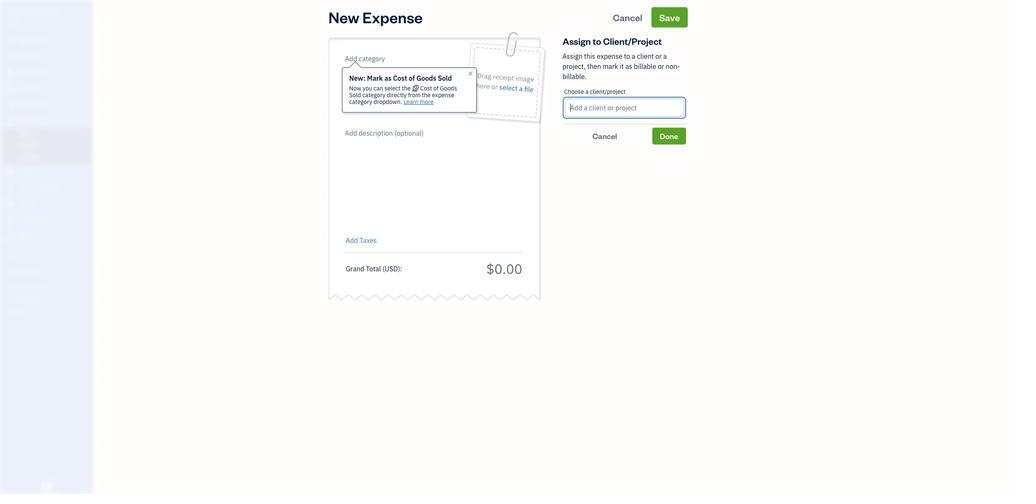 Task type: locate. For each thing, give the bounding box(es) containing it.
or right the here
[[491, 82, 498, 91]]

1 horizontal spatial expense
[[597, 52, 623, 60]]

to inside assign this expense to a client or a project, then mark it as billable or non- billable.
[[625, 52, 631, 60]]

company
[[31, 8, 60, 16]]

as up now you can select the
[[385, 74, 392, 82]]

Date in MM/DD/YYYY format text field
[[346, 75, 401, 83]]

new:
[[349, 74, 366, 82]]

0 horizontal spatial to
[[593, 35, 602, 47]]

a left "file"
[[519, 84, 523, 93]]

money image
[[5, 200, 16, 209]]

cancel up the 'client/project' at top right
[[613, 11, 643, 23]]

1 vertical spatial cost
[[421, 85, 432, 92]]

expense right from
[[432, 91, 455, 99]]

choose a client/project element
[[563, 82, 686, 124]]

mark
[[367, 74, 383, 82]]

non-
[[666, 62, 680, 71]]

new: mark as cost of goods sold
[[349, 74, 452, 82]]

or right client
[[656, 52, 662, 60]]

a right choose
[[586, 88, 589, 96]]

drag receipt image here or
[[476, 71, 535, 91]]

0 vertical spatial goods
[[417, 74, 437, 82]]

to up this
[[593, 35, 602, 47]]

now you can select the
[[349, 85, 412, 92]]

maria's
[[7, 8, 29, 16]]

taxes
[[360, 236, 377, 245]]

):
[[398, 264, 402, 273]]

cost up cost of goods sold category directly from the expense category dropdown.
[[393, 74, 407, 82]]

1 vertical spatial cancel
[[593, 131, 618, 141]]

chart image
[[5, 216, 16, 225]]

assign up this
[[563, 35, 591, 47]]

expense up mark
[[597, 52, 623, 60]]

a up the non-
[[664, 52, 667, 60]]

to down the 'client/project' at top right
[[625, 52, 631, 60]]

expense inside assign this expense to a client or a project, then mark it as billable or non- billable.
[[597, 52, 623, 60]]

0 horizontal spatial of
[[409, 74, 415, 82]]

select a file button
[[499, 82, 534, 95]]

bank connections image
[[6, 295, 90, 301]]

invoice image
[[5, 85, 16, 93]]

0 horizontal spatial expense
[[432, 91, 455, 99]]

of up from
[[409, 74, 415, 82]]

of inside cost of goods sold category directly from the expense category dropdown.
[[434, 85, 439, 92]]

grand
[[346, 264, 365, 273]]

1 horizontal spatial the
[[422, 91, 431, 99]]

1 horizontal spatial of
[[434, 85, 439, 92]]

0 horizontal spatial select
[[385, 85, 401, 92]]

of
[[409, 74, 415, 82], [434, 85, 439, 92]]

0 vertical spatial assign
[[563, 35, 591, 47]]

2 vertical spatial or
[[491, 82, 498, 91]]

choose a client/project
[[565, 88, 626, 96]]

0 horizontal spatial cost
[[393, 74, 407, 82]]

goods
[[417, 74, 437, 82], [440, 85, 458, 92]]

receipt
[[493, 72, 515, 82]]

1 vertical spatial as
[[385, 74, 392, 82]]

project image
[[5, 168, 16, 177]]

dropdown.
[[374, 98, 402, 106]]

0 horizontal spatial sold
[[349, 91, 361, 99]]

cancel down add a client or project text box on the top of page
[[593, 131, 618, 141]]

drag
[[477, 71, 492, 81]]

main element
[[0, 0, 114, 494]]

1 horizontal spatial cost
[[421, 85, 432, 92]]

payment image
[[5, 101, 16, 110]]

the right from
[[422, 91, 431, 99]]

done button
[[653, 128, 686, 145]]

cancel button
[[606, 7, 651, 27], [563, 128, 648, 145]]

assign inside assign this expense to a client or a project, then mark it as billable or non- billable.
[[563, 52, 583, 60]]

items and services image
[[6, 281, 90, 288]]

Category text field
[[345, 54, 418, 64]]

0 vertical spatial of
[[409, 74, 415, 82]]

done
[[660, 131, 679, 141]]

1 vertical spatial of
[[434, 85, 439, 92]]

cost up more
[[421, 85, 432, 92]]

0 vertical spatial as
[[626, 62, 633, 71]]

sold left close icon
[[438, 74, 452, 82]]

1 horizontal spatial goods
[[440, 85, 458, 92]]

as right it
[[626, 62, 633, 71]]

add
[[346, 236, 358, 245]]

1 vertical spatial expense
[[432, 91, 455, 99]]

1 horizontal spatial as
[[626, 62, 633, 71]]

select down new: mark as cost of goods sold
[[385, 85, 401, 92]]

team members image
[[6, 268, 90, 274]]

more
[[420, 98, 434, 106]]

or left the non-
[[658, 62, 665, 71]]

cost
[[393, 74, 407, 82], [421, 85, 432, 92]]

directly
[[387, 91, 407, 99]]

total
[[366, 264, 381, 273]]

cost of goods sold category directly from the expense category dropdown.
[[349, 85, 458, 106]]

cancel button up the 'client/project' at top right
[[606, 7, 651, 27]]

category down now
[[349, 98, 373, 106]]

2 assign from the top
[[563, 52, 583, 60]]

a left client
[[632, 52, 636, 60]]

or inside drag receipt image here or
[[491, 82, 498, 91]]

0 vertical spatial cancel
[[613, 11, 643, 23]]

1 vertical spatial assign
[[563, 52, 583, 60]]

a
[[632, 52, 636, 60], [664, 52, 667, 60], [519, 84, 523, 93], [586, 88, 589, 96]]

cancel button down add a client or project text box on the top of page
[[563, 128, 648, 145]]

goods inside cost of goods sold category directly from the expense category dropdown.
[[440, 85, 458, 92]]

goods left the here
[[440, 85, 458, 92]]

0 vertical spatial expense
[[597, 52, 623, 60]]

or
[[656, 52, 662, 60], [658, 62, 665, 71], [491, 82, 498, 91]]

expense
[[597, 52, 623, 60], [432, 91, 455, 99]]

assign to client/project
[[563, 35, 662, 47]]

1 horizontal spatial sold
[[438, 74, 452, 82]]

expense image
[[5, 117, 16, 126]]

the
[[402, 85, 411, 92], [422, 91, 431, 99]]

1 assign from the top
[[563, 35, 591, 47]]

1 vertical spatial goods
[[440, 85, 458, 92]]

1 horizontal spatial to
[[625, 52, 631, 60]]

1 vertical spatial or
[[658, 62, 665, 71]]

file
[[524, 85, 534, 94]]

to
[[593, 35, 602, 47], [625, 52, 631, 60]]

select
[[499, 83, 518, 93], [385, 85, 401, 92]]

assign
[[563, 35, 591, 47], [563, 52, 583, 60]]

the inside cost of goods sold category directly from the expense category dropdown.
[[422, 91, 431, 99]]

assign this expense to a client or a project, then mark it as billable or non- billable.
[[563, 52, 680, 81]]

sold
[[438, 74, 452, 82], [349, 91, 361, 99]]

1 vertical spatial to
[[625, 52, 631, 60]]

maria's company owner
[[7, 8, 60, 23]]

1 vertical spatial sold
[[349, 91, 361, 99]]

close image
[[467, 70, 474, 77]]

from
[[408, 91, 421, 99]]

assign up project, at the right of the page
[[563, 52, 583, 60]]

Description text field
[[342, 128, 519, 230]]

apps image
[[6, 254, 90, 261]]

the down new: mark as cost of goods sold
[[402, 85, 411, 92]]

category
[[363, 91, 386, 99], [349, 98, 373, 106]]

learn
[[404, 98, 419, 106]]

select down receipt
[[499, 83, 518, 93]]

as
[[626, 62, 633, 71], [385, 74, 392, 82]]

0 vertical spatial to
[[593, 35, 602, 47]]

goods up from
[[417, 74, 437, 82]]

add taxes button
[[346, 236, 377, 246]]

billable
[[635, 62, 657, 71]]

sold left you
[[349, 91, 361, 99]]

cancel
[[613, 11, 643, 23], [593, 131, 618, 141]]

image
[[516, 74, 535, 84]]

1 horizontal spatial select
[[499, 83, 518, 93]]

select a file
[[499, 83, 534, 94]]

of up more
[[434, 85, 439, 92]]



Task type: describe. For each thing, give the bounding box(es) containing it.
owner
[[7, 17, 22, 23]]

freshbooks image
[[40, 481, 53, 491]]

0 horizontal spatial goods
[[417, 74, 437, 82]]

Amount (USD) text field
[[486, 260, 523, 278]]

a inside select a file
[[519, 84, 523, 93]]

new
[[329, 7, 360, 27]]

1 vertical spatial cancel button
[[563, 128, 648, 145]]

expense
[[363, 7, 423, 27]]

0 horizontal spatial as
[[385, 74, 392, 82]]

assign for assign this expense to a client or a project, then mark it as billable or non- billable.
[[563, 52, 583, 60]]

select inside select a file
[[499, 83, 518, 93]]

a inside choose a client/project element
[[586, 88, 589, 96]]

save button
[[652, 7, 688, 27]]

you
[[363, 85, 373, 92]]

timer image
[[5, 184, 16, 193]]

grand total ( usd ):
[[346, 264, 402, 273]]

as inside assign this expense to a client or a project, then mark it as billable or non- billable.
[[626, 62, 633, 71]]

estimate image
[[5, 69, 16, 77]]

dashboard image
[[5, 37, 16, 45]]

it
[[620, 62, 624, 71]]

0 vertical spatial sold
[[438, 74, 452, 82]]

mark
[[603, 62, 619, 71]]

settings image
[[6, 308, 90, 315]]

assign for assign to client/project
[[563, 35, 591, 47]]

expense inside cost of goods sold category directly from the expense category dropdown.
[[432, 91, 455, 99]]

0 vertical spatial or
[[656, 52, 662, 60]]

add taxes
[[346, 236, 377, 245]]

choose
[[565, 88, 585, 96]]

then
[[588, 62, 602, 71]]

new expense
[[329, 7, 423, 27]]

learn more link
[[404, 98, 434, 106]]

client/project
[[604, 35, 662, 47]]

0 vertical spatial cancel button
[[606, 7, 651, 27]]

now
[[349, 85, 362, 92]]

usd
[[385, 264, 398, 273]]

can
[[374, 85, 383, 92]]

category down date in mm/dd/yyyy format text field
[[363, 91, 386, 99]]

0 vertical spatial cost
[[393, 74, 407, 82]]

here
[[476, 81, 490, 91]]

report image
[[5, 233, 16, 241]]

Add a client or project text field
[[566, 99, 684, 116]]

project,
[[563, 62, 586, 71]]

cost inside cost of goods sold category directly from the expense category dropdown.
[[421, 85, 432, 92]]

client/project
[[590, 88, 626, 96]]

sold inside cost of goods sold category directly from the expense category dropdown.
[[349, 91, 361, 99]]

this
[[585, 52, 596, 60]]

learn more
[[404, 98, 434, 106]]

client image
[[5, 53, 16, 61]]

0 horizontal spatial the
[[402, 85, 411, 92]]

billable.
[[563, 72, 587, 81]]

(
[[383, 264, 385, 273]]

client
[[638, 52, 654, 60]]

save
[[660, 11, 681, 23]]



Task type: vqa. For each thing, say whether or not it's contained in the screenshot.
BILLABLE.
yes



